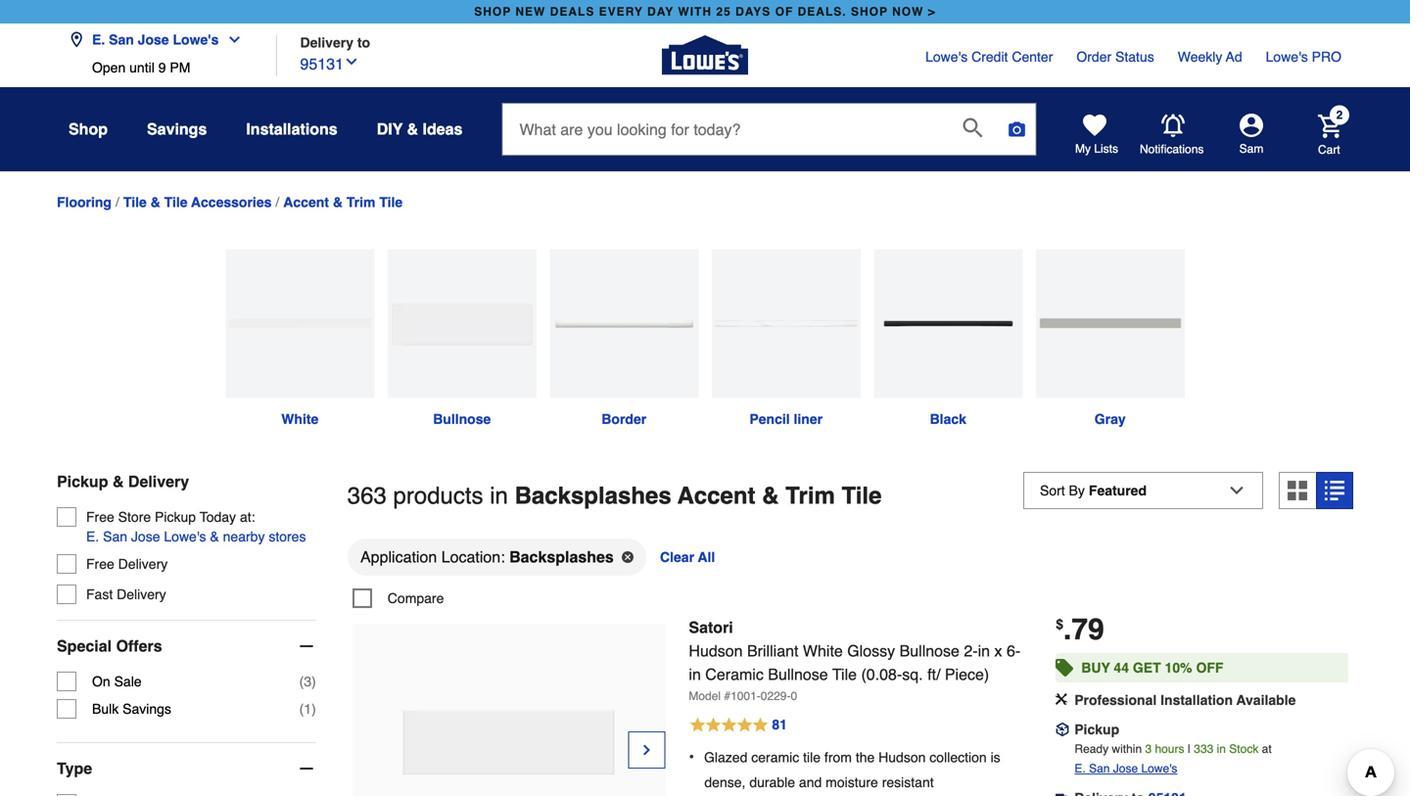 Task type: locate. For each thing, give the bounding box(es) containing it.
savings down sale
[[123, 701, 171, 717]]

) up 1
[[312, 674, 316, 690]]

gray
[[1095, 411, 1126, 427]]

shop left 'now'
[[851, 5, 888, 19]]

san down store
[[103, 529, 127, 545]]

backsplashes up "close circle filled" image
[[515, 482, 672, 509]]

san down ready
[[1089, 762, 1110, 776]]

1 vertical spatial bullnose
[[900, 642, 960, 660]]

0 vertical spatial )
[[312, 674, 316, 690]]

in up model
[[689, 665, 701, 684]]

3 left hours
[[1145, 742, 1152, 756]]

e. down ready
[[1075, 762, 1086, 776]]

backsplashes left "close circle filled" image
[[509, 548, 614, 566]]

shop left new on the top left of the page
[[474, 5, 511, 19]]

hudson up resistant
[[879, 750, 926, 765]]

2 horizontal spatial bullnose
[[900, 642, 960, 660]]

1 vertical spatial chevron down image
[[344, 54, 359, 70]]

1 horizontal spatial white
[[803, 642, 843, 660]]

81
[[772, 717, 787, 732]]

1 vertical spatial hudson
[[879, 750, 926, 765]]

today
[[200, 509, 236, 525]]

get
[[1133, 660, 1161, 676]]

in
[[490, 482, 508, 509], [978, 642, 990, 660], [689, 665, 701, 684], [1217, 742, 1226, 756]]

1
[[304, 701, 312, 717]]

0 vertical spatial jose
[[138, 32, 169, 48]]

savings down pm
[[147, 120, 207, 138]]

free for free store pickup today at:
[[86, 509, 114, 525]]

stock
[[1229, 742, 1259, 756]]

accent
[[283, 194, 329, 210], [678, 482, 756, 509]]

satori
[[689, 618, 733, 637]]

pickup for pickup & delivery
[[57, 473, 108, 491]]

nearby
[[223, 529, 265, 545]]

accent up all
[[678, 482, 756, 509]]

1 vertical spatial 3
[[1145, 742, 1152, 756]]

1 shop from the left
[[474, 5, 511, 19]]

1001042788 element
[[352, 589, 444, 608]]

1 vertical spatial san
[[103, 529, 127, 545]]

pickup up 'e. san jose lowe's & nearby stores' button
[[155, 509, 196, 525]]

resistant
[[882, 775, 934, 790]]

backsplashes
[[515, 482, 672, 509], [509, 548, 614, 566]]

lowe's credit center
[[926, 49, 1053, 65]]

lowe's left credit
[[926, 49, 968, 65]]

order status link
[[1077, 47, 1154, 67]]

minus image up ( 3 )
[[297, 637, 316, 656]]

1 vertical spatial backsplashes
[[509, 548, 614, 566]]

1 horizontal spatial chevron down image
[[344, 54, 359, 70]]

pickup up ready
[[1075, 722, 1120, 737]]

1 vertical spatial minus image
[[297, 759, 316, 779]]

products
[[393, 482, 483, 509]]

minus image down ( 1 )
[[297, 759, 316, 779]]

0 vertical spatial bullnose
[[433, 411, 491, 427]]

2 vertical spatial jose
[[1113, 762, 1138, 776]]

flooring link
[[57, 194, 112, 210]]

accent inside the flooring / tile & tile accessories / accent & trim tile
[[283, 194, 329, 210]]

installation
[[1161, 692, 1233, 708]]

1 vertical spatial e.
[[86, 529, 99, 545]]

e. up free delivery
[[86, 529, 99, 545]]

credit
[[972, 49, 1008, 65]]

dense,
[[705, 775, 746, 790]]

san up open
[[109, 32, 134, 48]]

2 minus image from the top
[[297, 759, 316, 779]]

minus image
[[297, 637, 316, 656], [297, 759, 316, 779]]

accent & trim tile type bullnose image
[[388, 249, 536, 398]]

2 ) from the top
[[312, 701, 316, 717]]

glazed
[[704, 750, 748, 765]]

0 horizontal spatial hudson
[[689, 642, 743, 660]]

hudson down satori
[[689, 642, 743, 660]]

(0.08-
[[861, 665, 902, 684]]

0 horizontal spatial trim
[[347, 194, 376, 210]]

piece)
[[945, 665, 989, 684]]

pencil liner
[[750, 411, 823, 427]]

notifications
[[1140, 142, 1204, 156]]

2 vertical spatial pickup
[[1075, 722, 1120, 737]]

0 vertical spatial 3
[[304, 674, 312, 690]]

special offers
[[57, 637, 162, 655]]

bullnose up ft/
[[900, 642, 960, 660]]

0 vertical spatial san
[[109, 32, 134, 48]]

white down accent & trim tile tile color/finish family white image
[[281, 411, 319, 427]]

0 vertical spatial e. san jose lowe's button
[[69, 20, 250, 60]]

ad
[[1226, 49, 1243, 65]]

0 vertical spatial white
[[281, 411, 319, 427]]

chevron down image inside 95131 button
[[344, 54, 359, 70]]

lowe's pro
[[1266, 49, 1342, 65]]

1 horizontal spatial bullnose
[[768, 665, 828, 684]]

jose
[[138, 32, 169, 48], [131, 529, 160, 545], [1113, 762, 1138, 776]]

1 horizontal spatial e. san jose lowe's button
[[1075, 759, 1178, 779]]

weekly ad link
[[1178, 47, 1243, 67]]

sam button
[[1205, 114, 1299, 157]]

accent down installations button at the left top of page
[[283, 194, 329, 210]]

diy & ideas button
[[377, 112, 463, 147]]

/ right flooring
[[116, 195, 119, 210]]

gallery item 0 image
[[401, 634, 617, 796]]

location:
[[441, 548, 505, 566]]

1 vertical spatial accent
[[678, 482, 756, 509]]

lowe's down hours
[[1141, 762, 1178, 776]]

( up 1
[[299, 674, 304, 690]]

1 horizontal spatial /
[[276, 195, 279, 210]]

1 vertical spatial free
[[86, 556, 114, 572]]

tile
[[803, 750, 821, 765]]

professional
[[1075, 692, 1157, 708]]

( for 3
[[299, 674, 304, 690]]

bullnose up 0
[[768, 665, 828, 684]]

0 horizontal spatial pickup
[[57, 473, 108, 491]]

1 horizontal spatial trim
[[786, 482, 835, 509]]

1 vertical spatial (
[[299, 701, 304, 717]]

hudson inside satori hudson brilliant white glossy bullnose 2-in x 6- in ceramic bullnose tile (0.08-sq. ft/ piece) model # 1001-0229-0
[[689, 642, 743, 660]]

0 vertical spatial pickup
[[57, 473, 108, 491]]

glossy
[[847, 642, 895, 660]]

pickup up free delivery
[[57, 473, 108, 491]]

fast delivery
[[86, 587, 166, 602]]

0 vertical spatial e.
[[92, 32, 105, 48]]

buy
[[1082, 660, 1110, 676]]

minus image for type
[[297, 759, 316, 779]]

brilliant
[[747, 642, 799, 660]]

6-
[[1007, 642, 1021, 660]]

1 vertical spatial white
[[803, 642, 843, 660]]

95131 button
[[300, 50, 359, 76]]

2 free from the top
[[86, 556, 114, 572]]

savings
[[147, 120, 207, 138], [123, 701, 171, 717]]

accent & trim tile type pencil liner image
[[712, 249, 861, 398]]

jose down store
[[131, 529, 160, 545]]

0 vertical spatial free
[[86, 509, 114, 525]]

1 horizontal spatial 3
[[1145, 742, 1152, 756]]

free delivery
[[86, 556, 168, 572]]

weekly ad
[[1178, 49, 1243, 65]]

in right 333
[[1217, 742, 1226, 756]]

&
[[407, 120, 418, 138], [150, 194, 160, 210], [333, 194, 343, 210], [113, 473, 124, 491], [762, 482, 779, 509], [210, 529, 219, 545]]

0 vertical spatial accent
[[283, 194, 329, 210]]

from
[[825, 750, 852, 765]]

my
[[1075, 142, 1091, 156]]

is
[[991, 750, 1001, 765]]

0 vertical spatial hudson
[[689, 642, 743, 660]]

store
[[118, 509, 151, 525]]

$
[[1056, 616, 1064, 632]]

san inside button
[[103, 529, 127, 545]]

e. for e. san jose lowe's
[[92, 32, 105, 48]]

jose down within
[[1113, 762, 1138, 776]]

ceramic
[[751, 750, 799, 765]]

white left the glossy
[[803, 642, 843, 660]]

free up fast
[[86, 556, 114, 572]]

1 ) from the top
[[312, 674, 316, 690]]

1 horizontal spatial accent
[[678, 482, 756, 509]]

every
[[599, 5, 643, 19]]

0 horizontal spatial chevron down image
[[219, 32, 242, 48]]

1 horizontal spatial hudson
[[879, 750, 926, 765]]

2 vertical spatial e.
[[1075, 762, 1086, 776]]

1 minus image from the top
[[297, 637, 316, 656]]

) down ( 3 )
[[312, 701, 316, 717]]

ideas
[[423, 120, 463, 138]]

2 horizontal spatial pickup
[[1075, 722, 1120, 737]]

san inside ready within 3 hours | 333 in stock at e. san jose lowe's
[[1089, 762, 1110, 776]]

model
[[689, 689, 721, 703]]

( for 1
[[299, 701, 304, 717]]

e. san jose lowe's & nearby stores button
[[86, 527, 306, 547]]

1 vertical spatial e. san jose lowe's button
[[1075, 759, 1178, 779]]

( down ( 3 )
[[299, 701, 304, 717]]

in left x
[[978, 642, 990, 660]]

special
[[57, 637, 112, 655]]

0 horizontal spatial white
[[281, 411, 319, 427]]

>
[[928, 5, 936, 19]]

1 ( from the top
[[299, 674, 304, 690]]

0 horizontal spatial accent
[[283, 194, 329, 210]]

pro
[[1312, 49, 1342, 65]]

0 vertical spatial trim
[[347, 194, 376, 210]]

1 vertical spatial )
[[312, 701, 316, 717]]

0 vertical spatial chevron down image
[[219, 32, 242, 48]]

None search field
[[502, 103, 1037, 174]]

x
[[995, 642, 1002, 660]]

3 up 1
[[304, 674, 312, 690]]

compare
[[388, 590, 444, 606]]

1 / from the left
[[116, 195, 119, 210]]

& down today
[[210, 529, 219, 545]]

truck filled image
[[1056, 791, 1070, 796]]

2 vertical spatial san
[[1089, 762, 1110, 776]]

list box
[[347, 538, 1354, 589]]

jose inside ready within 3 hours | 333 in stock at e. san jose lowe's
[[1113, 762, 1138, 776]]

/ right "accessories"
[[276, 195, 279, 210]]

delivery up 95131
[[300, 35, 354, 50]]

0 horizontal spatial shop
[[474, 5, 511, 19]]

minus image inside type button
[[297, 759, 316, 779]]

jose for e. san jose lowe's & nearby stores
[[131, 529, 160, 545]]

trim
[[347, 194, 376, 210], [786, 482, 835, 509]]

order status
[[1077, 49, 1154, 65]]

2 ( from the top
[[299, 701, 304, 717]]

1 free from the top
[[86, 509, 114, 525]]

e. inside button
[[86, 529, 99, 545]]

0 horizontal spatial 3
[[304, 674, 312, 690]]

e. right location icon
[[92, 32, 105, 48]]

/
[[116, 195, 119, 210], [276, 195, 279, 210]]

days
[[736, 5, 771, 19]]

buy 44 get 10% off
[[1082, 660, 1224, 676]]

bullnose up products in the bottom of the page
[[433, 411, 491, 427]]

0 vertical spatial (
[[299, 674, 304, 690]]

application
[[360, 548, 437, 566]]

free for free delivery
[[86, 556, 114, 572]]

and
[[799, 775, 822, 790]]

clear all
[[660, 549, 715, 565]]

delivery up free store pickup today at: at bottom
[[128, 473, 189, 491]]

0 vertical spatial backsplashes
[[515, 482, 672, 509]]

jose up 9
[[138, 32, 169, 48]]

3 inside ready within 3 hours | 333 in stock at e. san jose lowe's
[[1145, 742, 1152, 756]]

1 horizontal spatial shop
[[851, 5, 888, 19]]

chevron down image
[[219, 32, 242, 48], [344, 54, 359, 70]]

• glazed ceramic tile from the hudson collection is dense, durable and moisture resistant
[[689, 748, 1001, 790]]

1 vertical spatial jose
[[131, 529, 160, 545]]

0 horizontal spatial /
[[116, 195, 119, 210]]

list box containing application location:
[[347, 538, 1354, 589]]

minus image inside special offers button
[[297, 637, 316, 656]]

cart
[[1318, 143, 1341, 156]]

lowe's home improvement lists image
[[1083, 114, 1107, 137]]

delivery up fast delivery
[[118, 556, 168, 572]]

1 vertical spatial trim
[[786, 482, 835, 509]]

free left store
[[86, 509, 114, 525]]

0 vertical spatial minus image
[[297, 637, 316, 656]]

chevron right image
[[639, 740, 655, 760]]

1 horizontal spatial pickup
[[155, 509, 196, 525]]

(
[[299, 674, 304, 690], [299, 701, 304, 717]]



Task type: describe. For each thing, give the bounding box(es) containing it.
accessories
[[191, 194, 272, 210]]

sale
[[114, 674, 142, 690]]

& up store
[[113, 473, 124, 491]]

2 shop from the left
[[851, 5, 888, 19]]

pickup & delivery
[[57, 473, 189, 491]]

hours
[[1155, 742, 1185, 756]]

until
[[129, 60, 155, 75]]

e. san jose lowe's
[[92, 32, 219, 48]]

0
[[791, 689, 797, 703]]

grid view image
[[1288, 481, 1308, 501]]

clear
[[660, 549, 694, 565]]

san for e. san jose lowe's
[[109, 32, 134, 48]]

new
[[516, 5, 546, 19]]

5 stars image
[[689, 714, 788, 737]]

1 vertical spatial savings
[[123, 701, 171, 717]]

savings button
[[147, 112, 207, 147]]

flooring / tile & tile accessories / accent & trim tile
[[57, 194, 403, 210]]

& right "diy"
[[407, 120, 418, 138]]

location image
[[69, 32, 84, 48]]

2 vertical spatial bullnose
[[768, 665, 828, 684]]

status
[[1116, 49, 1154, 65]]

shop
[[69, 120, 108, 138]]

sam
[[1240, 142, 1264, 156]]

& right flooring link
[[150, 194, 160, 210]]

now
[[892, 5, 924, 19]]

my lists
[[1075, 142, 1119, 156]]

& down pencil
[[762, 482, 779, 509]]

25
[[716, 5, 731, 19]]

on
[[92, 674, 110, 690]]

with
[[678, 5, 712, 19]]

search image
[[963, 118, 983, 137]]

lowe's inside ready within 3 hours | 333 in stock at e. san jose lowe's
[[1141, 762, 1178, 776]]

installations
[[246, 120, 338, 138]]

pencil liner link
[[705, 249, 867, 429]]

special offers button
[[57, 621, 316, 672]]

flooring
[[57, 194, 112, 210]]

deals.
[[798, 5, 847, 19]]

2 / from the left
[[276, 195, 279, 210]]

|
[[1188, 742, 1191, 756]]

bulk savings
[[92, 701, 171, 717]]

diy
[[377, 120, 403, 138]]

lowe's left pro at the top of page
[[1266, 49, 1308, 65]]

333
[[1194, 742, 1214, 756]]

white inside satori hudson brilliant white glossy bullnose 2-in x 6- in ceramic bullnose tile (0.08-sq. ft/ piece) model # 1001-0229-0
[[803, 642, 843, 660]]

diy & ideas
[[377, 120, 463, 138]]

hudson inside • glazed ceramic tile from the hudson collection is dense, durable and moisture resistant
[[879, 750, 926, 765]]

collection
[[930, 750, 987, 765]]

black link
[[867, 249, 1029, 429]]

tile inside satori hudson brilliant white glossy bullnose 2-in x 6- in ceramic bullnose tile (0.08-sq. ft/ piece) model # 1001-0229-0
[[832, 665, 857, 684]]

accent & trim tile link
[[283, 194, 403, 210]]

minus image for special offers
[[297, 637, 316, 656]]

sq.
[[902, 665, 923, 684]]

professional installation available
[[1075, 692, 1296, 708]]

off
[[1196, 660, 1224, 676]]

#
[[724, 689, 731, 703]]

moisture
[[826, 775, 878, 790]]

pickup image
[[1056, 723, 1070, 737]]

e. inside ready within 3 hours | 333 in stock at e. san jose lowe's
[[1075, 762, 1086, 776]]

) for ( 1 )
[[312, 701, 316, 717]]

assembly image
[[1056, 693, 1068, 705]]

the
[[856, 750, 875, 765]]

shop button
[[69, 112, 108, 147]]

open until 9 pm
[[92, 60, 190, 75]]

delivery down free delivery
[[117, 587, 166, 602]]

installations button
[[246, 112, 338, 147]]

shop new deals every day with 25 days of deals. shop now >
[[474, 5, 936, 19]]

center
[[1012, 49, 1053, 65]]

lowe's home improvement logo image
[[662, 12, 748, 98]]

accent & trim tile type border image
[[550, 249, 699, 398]]

) for ( 3 )
[[312, 674, 316, 690]]

0 horizontal spatial e. san jose lowe's button
[[69, 20, 250, 60]]

stores
[[269, 529, 306, 545]]

accent & trim tile tile color/finish family gray image
[[1036, 249, 1185, 398]]

9
[[158, 60, 166, 75]]

accent & trim tile tile color/finish family white image
[[226, 249, 374, 398]]

trim inside the flooring / tile & tile accessories / accent & trim tile
[[347, 194, 376, 210]]

accent & trim tile tile color/finish family black image
[[874, 249, 1023, 398]]

1001-
[[731, 689, 761, 703]]

list view image
[[1325, 481, 1345, 501]]

pickup for pickup
[[1075, 722, 1120, 737]]

camera image
[[1007, 119, 1027, 139]]

application location: backsplashes
[[360, 548, 614, 566]]

liner
[[794, 411, 823, 427]]

ft/
[[928, 665, 941, 684]]

Search Query text field
[[503, 104, 948, 155]]

1 vertical spatial pickup
[[155, 509, 196, 525]]

lowe's home improvement cart image
[[1318, 114, 1342, 138]]

of
[[775, 5, 794, 19]]

deals
[[550, 5, 595, 19]]

in inside ready within 3 hours | 333 in stock at e. san jose lowe's
[[1217, 742, 1226, 756]]

san for e. san jose lowe's & nearby stores
[[103, 529, 127, 545]]

& down installations button at the left top of page
[[333, 194, 343, 210]]

order
[[1077, 49, 1112, 65]]

( 3 )
[[299, 674, 316, 690]]

at
[[1262, 742, 1272, 756]]

tile & tile accessories link
[[123, 194, 272, 210]]

close circle filled image
[[622, 551, 634, 563]]

2-
[[964, 642, 978, 660]]

actual price $0.79 element
[[1056, 613, 1105, 646]]

lowe's down free store pickup today at: at bottom
[[164, 529, 206, 545]]

ready
[[1075, 742, 1109, 756]]

backsplashes inside list box
[[509, 548, 614, 566]]

ceramic
[[705, 665, 764, 684]]

open
[[92, 60, 126, 75]]

pm
[[170, 60, 190, 75]]

e. for e. san jose lowe's & nearby stores
[[86, 529, 99, 545]]

pencil
[[750, 411, 790, 427]]

jose for e. san jose lowe's
[[138, 32, 169, 48]]

white link
[[219, 249, 381, 429]]

on sale
[[92, 674, 142, 690]]

in right products in the bottom of the page
[[490, 482, 508, 509]]

tag filled image
[[1056, 654, 1074, 682]]

ready within 3 hours | 333 in stock at e. san jose lowe's
[[1075, 742, 1272, 776]]

durable
[[750, 775, 795, 790]]

0 horizontal spatial bullnose
[[433, 411, 491, 427]]

gray link
[[1029, 249, 1191, 429]]

0 vertical spatial savings
[[147, 120, 207, 138]]

44
[[1114, 660, 1129, 676]]

my lists link
[[1075, 114, 1119, 157]]

all
[[698, 549, 715, 565]]

lowe's home improvement notification center image
[[1162, 114, 1185, 137]]

border
[[602, 411, 647, 427]]

lowe's up pm
[[173, 32, 219, 48]]

chevron down image inside e. san jose lowe's button
[[219, 32, 242, 48]]

black
[[930, 411, 967, 427]]

to
[[357, 35, 370, 50]]



Task type: vqa. For each thing, say whether or not it's contained in the screenshot.
rightmost or
no



